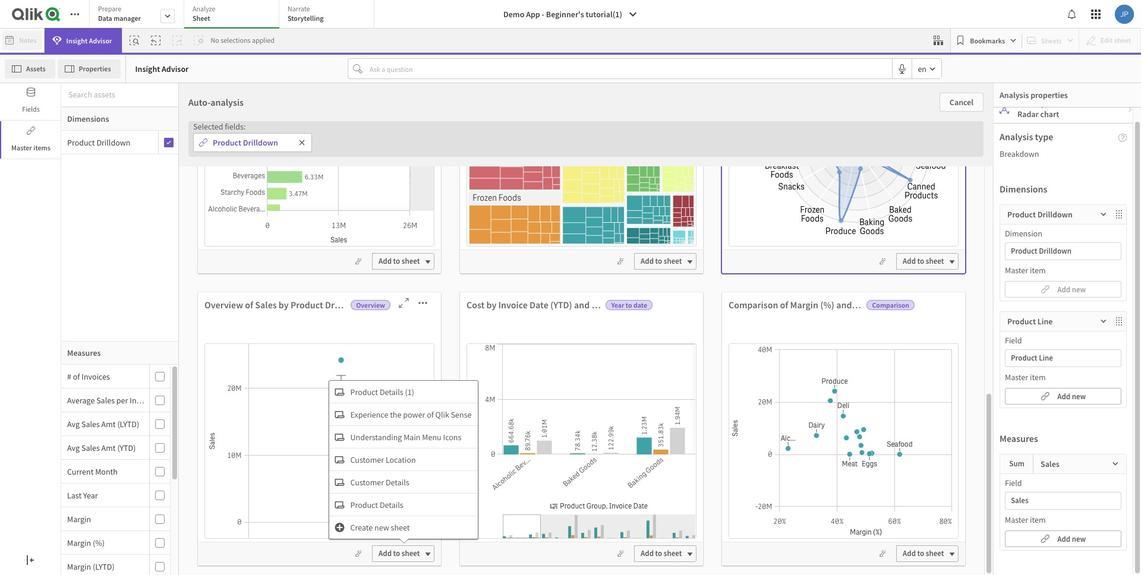Task type: locate. For each thing, give the bounding box(es) containing it.
1 avg from the top
[[67, 419, 80, 429]]

2 master item from the top
[[1005, 372, 1046, 383]]

selecting up explore.
[[695, 432, 747, 450]]

qlik inside now that you see how qlik sense connects all of your data, go ahead and explore this sheet by making selections in the filters above. clicking in charts is another way to make selections so give that a try too!
[[713, 142, 736, 159]]

insight down step back image
[[135, 63, 160, 74]]

selections inside "clear your selections by selecting the"
[[646, 469, 704, 486]]

in up clear
[[585, 432, 595, 450]]

add new button up small icon
[[1005, 281, 1122, 298]]

navigate up using
[[585, 357, 635, 374]]

this up rest
[[704, 289, 727, 306]]

the left rest
[[682, 307, 702, 324]]

dimensions inside button
[[67, 114, 109, 124]]

@ left items
[[10, 144, 17, 155]]

1 horizontal spatial invoice
[[498, 299, 528, 311]]

1 vertical spatial (lytd)
[[93, 561, 115, 572]]

product details (1)
[[350, 387, 414, 397]]

1 vertical spatial link image
[[1041, 532, 1050, 546]]

1 vertical spatial add new
[[1058, 391, 1086, 402]]

year to date
[[611, 301, 647, 310]]

that up the connects
[[615, 142, 638, 159]]

1 horizontal spatial (lytd)
[[117, 419, 139, 429]]

and up the sheets
[[574, 299, 590, 311]]

per inside menu item
[[116, 395, 128, 406]]

2 vertical spatial add new
[[1058, 534, 1086, 544]]

Note Body text field
[[10, 135, 560, 468]]

sales button
[[1006, 493, 1121, 509]]

0 horizontal spatial (lytd)
[[93, 561, 115, 572]]

1 vertical spatial (%)
[[93, 538, 105, 548]]

demo app - beginner's tutorial(1)
[[503, 9, 622, 20]]

product drilldown button inside 'menu item'
[[61, 137, 156, 148]]

(lytd) down the margin (%) button
[[93, 561, 115, 572]]

in
[[690, 197, 701, 214], [674, 215, 684, 233], [716, 375, 727, 392], [585, 432, 595, 450]]

selecting inside icon in the top right and selecting the sheet that you want to explore.
[[695, 432, 747, 450]]

you down the right
[[645, 451, 665, 468]]

average down # of invoices
[[67, 395, 95, 406]]

0 horizontal spatial (ytd)
[[117, 443, 136, 453]]

master item for line
[[1005, 372, 1046, 383]]

@ inside note body text box
[[10, 144, 17, 155]]

small image
[[1127, 106, 1134, 113], [1100, 211, 1107, 218], [1112, 461, 1119, 468]]

1 add new button from the top
[[1005, 281, 1122, 298]]

sense inside now that you see how qlik sense connects all of your data, go ahead and explore this sheet by making selections in the filters above. clicking in charts is another way to make selections so give that a try too!
[[739, 142, 774, 159]]

0 horizontal spatial product drilldown button
[[61, 137, 156, 148]]

product drilldown down 'dimension'
[[1011, 246, 1072, 256]]

average down cancel button
[[959, 130, 994, 142]]

1 horizontal spatial qlik
[[713, 142, 736, 159]]

1 vertical spatial navigate
[[618, 393, 668, 411]]

avg inside avg sales amt (lytd) menu item
[[67, 419, 80, 429]]

0 horizontal spatial @
[[10, 144, 17, 155]]

3 master item from the top
[[1005, 515, 1046, 525]]

date
[[530, 299, 548, 311]]

details for product details (1)
[[380, 387, 403, 397]]

new for product line
[[1072, 391, 1086, 402]]

1 vertical spatial explore
[[657, 289, 701, 306]]

3 item from the top
[[1030, 515, 1046, 525]]

1 vertical spatial analysis
[[1000, 131, 1033, 143]]

comparison for comparison of margin (%) and sales for product drilldown
[[729, 299, 778, 311]]

analysis up auto layout icon
[[1000, 90, 1029, 100]]

2 item from the top
[[1030, 372, 1046, 383]]

1 vertical spatial this
[[704, 289, 727, 306]]

invoice inside application
[[1037, 130, 1069, 142]]

type
[[1038, 98, 1054, 109], [1035, 131, 1053, 143]]

move image
[[1114, 210, 1126, 219]]

item down 'dimension'
[[1030, 265, 1046, 276]]

0 vertical spatial item
[[1030, 265, 1046, 276]]

master item up contains
[[1005, 515, 1046, 525]]

add new button for product drilldown
[[1005, 281, 1122, 298]]

product drilldown down dimensions button at the top of the page
[[67, 137, 130, 148]]

1 link image from the top
[[1041, 282, 1050, 296]]

clear
[[585, 469, 615, 486]]

back image
[[10, 62, 19, 72]]

comparison of margin (%) and sales for product drilldown
[[729, 299, 966, 311]]

margin (lytd) menu item
[[61, 555, 170, 575]]

measures inside button
[[67, 348, 101, 358]]

average for average sales per invoice by product group
[[959, 130, 994, 142]]

right.
[[585, 393, 615, 411]]

0 horizontal spatial your
[[617, 469, 643, 486]]

product drilldown button down 'dimension'
[[1006, 243, 1121, 260]]

1 horizontal spatial group
[[1120, 130, 1141, 142]]

that down way
[[627, 252, 650, 269]]

navigate
[[585, 357, 635, 374], [618, 393, 668, 411]]

master down treemap
[[1005, 372, 1028, 383]]

margin menu item
[[61, 508, 170, 531]]

properties
[[1031, 90, 1068, 100]]

to inside icon in the top right and selecting the sheet that you want to explore.
[[699, 451, 711, 468]]

sheet inside now that you see how qlik sense connects all of your data, go ahead and explore this sheet by making selections in the filters above. clicking in charts is another way to make selections so give that a try too!
[[715, 179, 746, 196]]

comparison for comparison
[[872, 301, 909, 310]]

1 analysis from the top
[[1000, 90, 1029, 100]]

you inside now that you see how qlik sense connects all of your data, go ahead and explore this sheet by making selections in the filters above. clicking in charts is another way to make selections so give that a try too!
[[640, 142, 661, 159]]

invoice inside menu item
[[130, 395, 155, 406]]

margin (lytd)
[[67, 561, 115, 572]]

(%) inside menu item
[[93, 538, 105, 548]]

1 vertical spatial average
[[67, 395, 95, 406]]

0 horizontal spatial insight
[[66, 36, 88, 45]]

tab list
[[89, 0, 379, 30]]

2 amt from the top
[[101, 443, 116, 453]]

0 horizontal spatial comparison
[[729, 299, 778, 311]]

@ inside 'button'
[[39, 60, 48, 74]]

1 horizontal spatial a
[[685, 393, 692, 411]]

amt
[[101, 419, 116, 429], [101, 443, 116, 453]]

a left try
[[653, 252, 659, 269]]

selections down want
[[646, 469, 704, 486]]

qlik
[[713, 142, 736, 159], [435, 409, 449, 420]]

dimensions down breakdown
[[1000, 183, 1048, 195]]

0 vertical spatial (%)
[[820, 299, 835, 311]]

customer up the product details
[[350, 477, 384, 488]]

amt for (lytd)
[[101, 419, 116, 429]]

qlik up "go"
[[713, 142, 736, 159]]

dimensions down underline image on the top
[[67, 114, 109, 124]]

by inside in the top right. navigate to a specific sheet by selecting the
[[585, 414, 598, 431]]

current
[[67, 466, 94, 477]]

1 horizontal spatial your
[[670, 160, 695, 178]]

understanding main menu icons
[[350, 432, 461, 443]]

Search assets text field
[[61, 84, 179, 105]]

per up breakdown
[[1021, 130, 1035, 142]]

2 horizontal spatial invoice
[[1037, 130, 1069, 142]]

1 amt from the top
[[101, 419, 116, 429]]

1 vertical spatial you
[[645, 451, 665, 468]]

cancel
[[950, 97, 974, 108]]

avg inside avg sales amt (ytd) menu item
[[67, 443, 80, 453]]

type right chart
[[1038, 98, 1054, 109]]

type inside 'chart type radar chart'
[[1038, 98, 1054, 109]]

month
[[95, 466, 118, 477]]

1 horizontal spatial average
[[959, 130, 994, 142]]

clicking
[[625, 215, 671, 233]]

2 master items button from the left
[[1, 121, 61, 159]]

1 horizontal spatial overview
[[356, 301, 385, 310]]

type for chart
[[1038, 98, 1054, 109]]

1 vertical spatial avg
[[67, 443, 80, 453]]

master items button
[[0, 121, 61, 159], [1, 121, 61, 159]]

field for product line
[[1005, 335, 1022, 346]]

selections
[[221, 36, 251, 45], [630, 197, 688, 214], [705, 234, 763, 251], [646, 469, 704, 486]]

line up link icon
[[1039, 353, 1053, 363]]

you up all
[[640, 142, 661, 159]]

advisor down data
[[89, 36, 112, 45]]

product line inside button
[[1011, 353, 1053, 363]]

small image
[[1100, 318, 1107, 325]]

that down the right
[[619, 451, 642, 468]]

0 horizontal spatial measures
[[67, 348, 101, 358]]

by inside now that you see how qlik sense connects all of your data, go ahead and explore this sheet by making selections in the filters above. clicking in charts is another way to make selections so give that a try too!
[[749, 179, 763, 196]]

0 vertical spatial advisor
[[89, 36, 112, 45]]

add to sheet
[[379, 256, 420, 266], [641, 256, 682, 266], [903, 256, 944, 266], [379, 549, 420, 559], [641, 549, 682, 559], [903, 549, 944, 559]]

margin for margin (%)
[[67, 538, 91, 548]]

demo app - beginner's tutorial(1) button
[[496, 5, 645, 24]]

2 add new from the top
[[1058, 391, 1086, 402]]

0 vertical spatial avg
[[67, 419, 80, 429]]

avg for avg sales amt (lytd)
[[67, 419, 80, 429]]

0 horizontal spatial a
[[653, 252, 659, 269]]

that left can
[[1117, 553, 1131, 563]]

invoice down # of invoices menu item
[[130, 395, 155, 406]]

0 vertical spatial top
[[751, 375, 770, 392]]

link image
[[1041, 389, 1050, 403]]

1 vertical spatial field
[[1005, 478, 1022, 489]]

your right clear
[[617, 469, 643, 486]]

your down see
[[670, 160, 695, 178]]

set
[[995, 553, 1006, 563]]

1 vertical spatial type
[[1035, 131, 1053, 143]]

average for average sales per invoice
[[67, 395, 95, 406]]

0 horizontal spatial top
[[619, 432, 639, 450]]

link image for dimension
[[1041, 282, 1050, 296]]

1 horizontal spatial (ytd)
[[550, 299, 572, 311]]

0 horizontal spatial year
[[83, 490, 98, 501]]

sales inside application
[[996, 130, 1019, 142]]

last year menu item
[[61, 484, 170, 508]]

margin (%) button
[[61, 538, 147, 548]]

0 horizontal spatial insight advisor
[[66, 36, 112, 45]]

0 horizontal spatial invoice
[[130, 395, 155, 406]]

selecting down clear
[[585, 490, 637, 507]]

full screen image
[[394, 297, 413, 309]]

margin (lytd) button
[[61, 561, 147, 572]]

sense up icons
[[451, 409, 472, 420]]

that
[[615, 142, 638, 159], [627, 252, 650, 269], [619, 451, 642, 468], [1117, 553, 1131, 563]]

overview for overview
[[356, 301, 385, 310]]

1 vertical spatial small image
[[1100, 211, 1107, 218]]

insight advisor
[[66, 36, 112, 45], [135, 63, 189, 74]]

explore up with
[[657, 289, 701, 306]]

using
[[585, 375, 616, 392]]

0 vertical spatial insight
[[66, 36, 88, 45]]

master item
[[1005, 265, 1046, 276], [1005, 372, 1046, 383], [1005, 515, 1046, 525]]

measures up sum
[[1000, 433, 1038, 445]]

top left the right
[[619, 432, 639, 450]]

application
[[0, 0, 1141, 575], [576, 123, 783, 570]]

invoices
[[82, 371, 110, 382]]

product drilldown menu item
[[61, 131, 179, 155]]

step back image
[[151, 36, 161, 45]]

(ytd) down avg sales amt (lytd) menu item
[[117, 443, 136, 453]]

in inside icon in the top right and selecting the sheet that you want to explore.
[[585, 432, 595, 450]]

0 vertical spatial amt
[[101, 419, 116, 429]]

details image
[[499, 58, 522, 77]]

1 vertical spatial your
[[617, 469, 643, 486]]

0 vertical spatial add new
[[1058, 284, 1086, 295]]

advisor up auto-
[[162, 63, 189, 74]]

0 vertical spatial type
[[1038, 98, 1054, 109]]

sales
[[577, 83, 601, 96], [996, 130, 1019, 142], [255, 299, 277, 311], [854, 299, 876, 311], [96, 395, 115, 406], [81, 419, 100, 429], [81, 443, 100, 453], [1041, 459, 1060, 470], [1011, 496, 1029, 506]]

per down # of invoices menu item
[[116, 395, 128, 406]]

contains
[[1007, 553, 1037, 563]]

2 analysis from the top
[[1000, 131, 1033, 143]]

invoice for average sales per invoice
[[130, 395, 155, 406]]

average inside average sales per invoice by product group application
[[959, 130, 994, 142]]

explore inside continue to explore this app by interacting with the rest of the sheets
[[657, 289, 701, 306]]

insight advisor down data
[[66, 36, 112, 45]]

product line down treemap
[[1011, 353, 1053, 363]]

0 vertical spatial measures
[[67, 348, 101, 358]]

the down app
[[746, 307, 766, 324]]

dimensions
[[67, 114, 109, 124], [1000, 183, 1048, 195]]

selecting
[[601, 414, 653, 431], [695, 432, 747, 450], [585, 490, 637, 507]]

ahead
[[585, 179, 619, 196]]

add new for drilldown
[[1058, 284, 1086, 295]]

0 vertical spatial insight advisor
[[66, 36, 112, 45]]

assets button
[[5, 59, 55, 78]]

1 vertical spatial qlik
[[435, 409, 449, 420]]

analysis for analysis properties
[[1000, 90, 1029, 100]]

want
[[668, 451, 697, 468]]

0 vertical spatial customer
[[350, 454, 384, 465]]

tab list containing prepare
[[89, 0, 379, 30]]

1 vertical spatial add new button
[[1005, 388, 1122, 405]]

master down 'dimension'
[[1005, 265, 1028, 276]]

0 horizontal spatial dimensions
[[67, 114, 109, 124]]

0 vertical spatial product line
[[1007, 316, 1053, 327]]

sheet inside in the top right. navigate to a specific sheet by selecting the
[[741, 393, 773, 411]]

1 vertical spatial insight advisor
[[135, 63, 189, 74]]

1 add new from the top
[[1058, 284, 1086, 295]]

avg up current
[[67, 443, 80, 453]]

1 horizontal spatial per
[[1021, 130, 1035, 142]]

@ left the toggle formatting icon
[[39, 60, 48, 74]]

navigate inside in the top right. navigate to a specific sheet by selecting the
[[618, 393, 668, 411]]

small image for sales
[[1112, 461, 1119, 468]]

james peterson image
[[1115, 5, 1134, 24]]

master items
[[11, 143, 50, 152]]

2 avg from the top
[[67, 443, 80, 453]]

0 horizontal spatial per
[[116, 395, 128, 406]]

invoice
[[1037, 130, 1069, 142], [498, 299, 528, 311], [130, 395, 155, 406]]

details for product details
[[380, 500, 403, 510]]

1 vertical spatial a
[[685, 393, 692, 411]]

1 horizontal spatial year
[[611, 301, 624, 310]]

(ytd) inside menu item
[[117, 443, 136, 453]]

sum
[[1009, 459, 1024, 469]]

product details
[[350, 500, 403, 510]]

per inside application
[[1021, 130, 1035, 142]]

margin for margin (lytd)
[[67, 561, 91, 572]]

0 horizontal spatial overview
[[204, 299, 243, 311]]

customer details
[[350, 477, 409, 488]]

add new button up or
[[1005, 531, 1122, 547]]

margin inside menu item
[[67, 514, 91, 525]]

margin for margin
[[67, 514, 91, 525]]

italic image
[[62, 87, 69, 95]]

measures up # of invoices
[[67, 348, 101, 358]]

# of invoices button
[[61, 371, 147, 382]]

of inside menu item
[[73, 371, 80, 382]]

customer down understanding
[[350, 454, 384, 465]]

None text field
[[329, 381, 408, 392]]

master left items
[[11, 143, 32, 152]]

your inside "clear your selections by selecting the"
[[617, 469, 643, 486]]

location
[[386, 454, 416, 465]]

sense
[[739, 142, 774, 159], [451, 409, 472, 420]]

0 vertical spatial dimensions
[[67, 114, 109, 124]]

margin (%) menu item
[[61, 531, 170, 555]]

1 vertical spatial advisor
[[162, 63, 189, 74]]

qlik up icons
[[435, 409, 449, 420]]

selected
[[193, 121, 223, 132]]

a down icons
[[685, 393, 692, 411]]

item down sales button
[[1030, 515, 1046, 525]]

add new button down "product line" button
[[1005, 388, 1122, 405]]

0 horizontal spatial average
[[67, 395, 95, 406]]

1 vertical spatial product drilldown button
[[1006, 243, 1121, 260]]

master item for drilldown
[[1005, 265, 1046, 276]]

1 vertical spatial top
[[619, 432, 639, 450]]

0 vertical spatial you
[[640, 142, 661, 159]]

year right last
[[83, 490, 98, 501]]

type down chart
[[1035, 131, 1053, 143]]

insight advisor down step back image
[[135, 63, 189, 74]]

year left date
[[611, 301, 624, 310]]

auto-
[[188, 96, 211, 108]]

this inside continue to explore this app by interacting with the rest of the sheets
[[704, 289, 727, 306]]

1 vertical spatial item
[[1030, 372, 1046, 383]]

insight advisor button
[[44, 28, 122, 53]]

2 customer from the top
[[350, 477, 384, 488]]

link image
[[1041, 282, 1050, 296], [1041, 532, 1050, 546]]

invoice down chart
[[1037, 130, 1069, 142]]

* the data set contains negative or zero values that can
[[959, 553, 1141, 563]]

field for sales
[[1005, 478, 1022, 489]]

0 vertical spatial a
[[653, 252, 659, 269]]

add new for line
[[1058, 391, 1086, 402]]

amt up "month"
[[101, 443, 116, 453]]

in up specific
[[716, 375, 727, 392]]

analyze
[[193, 4, 215, 13]]

1 vertical spatial per
[[116, 395, 128, 406]]

the
[[964, 553, 976, 563]]

the up clear
[[598, 432, 617, 450]]

0 vertical spatial group
[[701, 83, 728, 96]]

to inside in the top right. navigate to a specific sheet by selecting the
[[671, 393, 682, 411]]

navigate down navigate from sheet to sheet using the
[[618, 393, 668, 411]]

1 vertical spatial sense
[[451, 409, 472, 420]]

smart search image
[[130, 36, 139, 45]]

product line up treemap
[[1007, 316, 1053, 327]]

1 vertical spatial (ytd)
[[117, 443, 136, 453]]

of inside continue to explore this app by interacting with the rest of the sheets
[[731, 307, 744, 324]]

field down sum button
[[1005, 478, 1022, 489]]

1 vertical spatial measures
[[1000, 433, 1038, 445]]

underline image
[[78, 87, 86, 95]]

overview of sales by product drilldown
[[204, 299, 365, 311]]

explore
[[646, 179, 688, 196], [657, 289, 701, 306]]

0 vertical spatial sense
[[739, 142, 774, 159]]

invoice for average sales per invoice by product group
[[1037, 130, 1069, 142]]

selecting inside in the top right. navigate to a specific sheet by selecting the
[[601, 414, 653, 431]]

the inside now that you see how qlik sense connects all of your data, go ahead and explore this sheet by making selections in the filters above. clicking in charts is another way to make selections so give that a try too!
[[704, 197, 722, 214]]

product line
[[1007, 316, 1053, 327], [1011, 353, 1053, 363]]

1 horizontal spatial measures
[[1000, 433, 1038, 445]]

toggle formatting image
[[62, 62, 72, 72]]

1 item from the top
[[1030, 265, 1046, 276]]

interacting
[[585, 307, 650, 324]]

current month button
[[61, 466, 147, 477]]

1 field from the top
[[1005, 335, 1022, 346]]

amt down "average sales per invoice"
[[101, 419, 116, 429]]

line
[[1038, 316, 1053, 327], [1039, 353, 1053, 363]]

2 vertical spatial small image
[[1112, 461, 1119, 468]]

overview for overview of sales by product drilldown
[[204, 299, 243, 311]]

1 vertical spatial group
[[1120, 130, 1141, 142]]

auto layout image
[[1000, 104, 1009, 114]]

0 vertical spatial product drilldown button
[[61, 137, 156, 148]]

sense up "go"
[[739, 142, 774, 159]]

2 vertical spatial master item
[[1005, 515, 1046, 525]]

field up "product line" button
[[1005, 335, 1022, 346]]

in up make
[[674, 215, 684, 233]]

0 vertical spatial your
[[670, 160, 695, 178]]

menu
[[61, 365, 170, 575]]

by inside "clear your selections by selecting the"
[[706, 469, 720, 486]]

the up "charts"
[[704, 197, 722, 214]]

demo
[[503, 9, 524, 20]]

analysis
[[211, 96, 244, 108]]

new for sales
[[1072, 534, 1086, 544]]

0 vertical spatial master item
[[1005, 265, 1046, 276]]

main
[[404, 432, 421, 443]]

0 vertical spatial analysis
[[1000, 90, 1029, 100]]

margin
[[620, 83, 651, 96], [790, 299, 818, 311], [67, 514, 91, 525], [67, 538, 91, 548], [67, 561, 91, 572]]

help image
[[1119, 134, 1127, 142]]

0 horizontal spatial small image
[[1100, 211, 1107, 218]]

master for product drilldown
[[1005, 265, 1028, 276]]

0 horizontal spatial advisor
[[89, 36, 112, 45]]

1 fields button from the left
[[0, 83, 61, 120]]

product drilldown button
[[61, 137, 156, 148], [1006, 243, 1121, 260]]

selected fields:
[[193, 121, 246, 132]]

insight up toggle formatting element
[[66, 36, 88, 45]]

that inside application
[[1117, 553, 1131, 563]]

2 add new button from the top
[[1005, 388, 1122, 405]]

0 vertical spatial per
[[1021, 130, 1035, 142]]

2 link image from the top
[[1041, 532, 1050, 546]]

top up icon
[[751, 375, 770, 392]]

move image
[[1114, 317, 1126, 326]]

master item up link icon
[[1005, 372, 1046, 383]]

0 vertical spatial year
[[611, 301, 624, 310]]

customer
[[350, 454, 384, 465], [350, 477, 384, 488]]

breakdown
[[1000, 149, 1039, 159]]

prepare
[[98, 4, 121, 13]]

2 vertical spatial add new button
[[1005, 531, 1122, 547]]

2 field from the top
[[1005, 478, 1022, 489]]

menu containing # of invoices
[[61, 365, 170, 575]]

average inside average sales per invoice menu item
[[67, 395, 95, 406]]

1 horizontal spatial comparison
[[872, 301, 909, 310]]

of inside now that you see how qlik sense connects all of your data, go ahead and explore this sheet by making selections in the filters above. clicking in charts is another way to make selections so give that a try too!
[[656, 160, 667, 178]]

the right using
[[619, 375, 638, 392]]

(lytd) inside menu item
[[117, 419, 139, 429]]

@
[[39, 60, 48, 74], [10, 144, 17, 155]]

analysis for analysis type
[[1000, 131, 1033, 143]]

toggle formatting element
[[58, 58, 81, 77]]

details down location
[[386, 477, 409, 488]]

analysis type
[[1000, 131, 1053, 143]]

sales and margin by product group
[[577, 83, 728, 96]]

avg up avg sales amt (ytd)
[[67, 419, 80, 429]]

last year button
[[61, 490, 147, 501]]

0 horizontal spatial group
[[701, 83, 728, 96]]

(lytd) down average sales per invoice menu item
[[117, 419, 139, 429]]

more image
[[413, 297, 432, 309]]

1 customer from the top
[[350, 454, 384, 465]]

master up contains
[[1005, 515, 1028, 525]]

drilldown inside 'menu item'
[[97, 137, 130, 148]]

master item down 'dimension'
[[1005, 265, 1046, 276]]

drilldown
[[97, 137, 130, 148], [243, 137, 278, 148], [1038, 209, 1073, 220], [1039, 246, 1072, 256], [325, 299, 365, 311], [626, 299, 666, 311], [926, 299, 966, 311]]

0 vertical spatial invoice
[[1037, 130, 1069, 142]]

(%) left for
[[820, 299, 835, 311]]

(%)
[[820, 299, 835, 311], [93, 538, 105, 548]]

small image for product drilldown
[[1100, 211, 1107, 218]]

explore down all
[[646, 179, 688, 196]]

1 horizontal spatial insight
[[135, 63, 160, 74]]

this down "data,"
[[691, 179, 712, 196]]

(%) up the margin (lytd) button
[[93, 538, 105, 548]]

and down all
[[622, 179, 643, 196]]

menu
[[422, 432, 441, 443]]

1 horizontal spatial sense
[[739, 142, 774, 159]]

negative
[[1038, 553, 1067, 563]]

average sales per invoice by product group application
[[952, 123, 1141, 324]]

details up create new sheet at bottom
[[380, 500, 403, 510]]

1 master item from the top
[[1005, 265, 1046, 276]]



Task type: describe. For each thing, give the bounding box(es) containing it.
charts
[[687, 215, 723, 233]]

avg sales amt (lytd)
[[67, 419, 139, 429]]

assets
[[26, 64, 46, 73]]

dimensions button
[[61, 107, 179, 131]]

sales inside button
[[1011, 496, 1029, 506]]

master for product line
[[1005, 372, 1028, 383]]

go
[[729, 160, 744, 178]]

way
[[632, 234, 655, 251]]

auto-analysis
[[188, 96, 244, 108]]

all
[[640, 160, 653, 178]]

too!
[[681, 252, 704, 269]]

sum button
[[1000, 455, 1034, 474]]

analyze sheet
[[193, 4, 215, 23]]

0 vertical spatial (ytd)
[[550, 299, 572, 311]]

and inside icon in the top right and selecting the sheet that you want to explore.
[[671, 432, 692, 450]]

current month
[[67, 466, 118, 477]]

chart type radar chart
[[1018, 98, 1059, 119]]

fields
[[22, 105, 40, 114]]

items
[[33, 143, 50, 152]]

line inside button
[[1039, 353, 1053, 363]]

per for average sales per invoice by product group
[[1021, 130, 1035, 142]]

selections down is
[[705, 234, 763, 251]]

#
[[67, 371, 71, 382]]

product line button
[[1006, 350, 1121, 367]]

1 horizontal spatial product drilldown button
[[1006, 243, 1121, 260]]

(lytd) inside menu item
[[93, 561, 115, 572]]

insight inside dropdown button
[[66, 36, 88, 45]]

0 horizontal spatial sense
[[451, 409, 472, 420]]

radar
[[1018, 109, 1039, 119]]

@ button
[[34, 58, 53, 77]]

1 horizontal spatial (%)
[[820, 299, 835, 311]]

last year
[[67, 490, 98, 501]]

experience the power of qlik sense
[[350, 409, 472, 420]]

3 add new button from the top
[[1005, 531, 1122, 547]]

cancel button
[[940, 93, 984, 112]]

narrate storytelling
[[288, 4, 324, 23]]

data
[[978, 553, 994, 563]]

chart
[[1018, 98, 1037, 109]]

navigate from sheet to sheet using the
[[585, 357, 748, 392]]

by inside continue to explore this app by interacting with the rest of the sheets
[[754, 289, 767, 306]]

fields:
[[225, 121, 246, 132]]

1 horizontal spatial dimensions
[[1000, 183, 1048, 195]]

this inside now that you see how qlik sense connects all of your data, go ahead and explore this sheet by making selections in the filters above. clicking in charts is another way to make selections so give that a try too!
[[691, 179, 712, 196]]

top inside in the top right. navigate to a specific sheet by selecting the
[[751, 375, 770, 392]]

the left power
[[390, 409, 401, 420]]

2 horizontal spatial small image
[[1127, 106, 1134, 113]]

current month menu item
[[61, 460, 170, 484]]

top inside icon in the top right and selecting the sheet that you want to explore.
[[619, 432, 639, 450]]

Note title text field
[[10, 115, 560, 135]]

you inside icon in the top right and selecting the sheet that you want to explore.
[[645, 451, 665, 468]]

bookmarks
[[970, 36, 1005, 45]]

details for customer details
[[386, 477, 409, 488]]

sheet inside icon in the top right and selecting the sheet that you want to explore.
[[585, 451, 617, 468]]

1 master items button from the left
[[0, 121, 61, 159]]

product treemap
[[959, 335, 1033, 347]]

avg sales amt (ytd) menu item
[[61, 436, 170, 460]]

another
[[585, 234, 629, 251]]

analysis properties
[[1000, 90, 1068, 100]]

# of invoices menu item
[[61, 365, 170, 389]]

in inside in the top right. navigate to a specific sheet by selecting the
[[716, 375, 727, 392]]

and inside now that you see how qlik sense connects all of your data, go ahead and explore this sheet by making selections in the filters above. clicking in charts is another way to make selections so give that a try too!
[[622, 179, 643, 196]]

your inside now that you see how qlik sense connects all of your data, go ahead and explore this sheet by making selections in the filters above. clicking in charts is another way to make selections so give that a try too!
[[670, 160, 695, 178]]

0 vertical spatial line
[[1038, 316, 1053, 327]]

selecting inside "clear your selections by selecting the"
[[585, 490, 637, 507]]

Ask a question text field
[[367, 59, 892, 78]]

item for drilldown
[[1030, 265, 1046, 276]]

cost by invoice date (ytd) and product drilldown
[[467, 299, 666, 311]]

create new sheet
[[350, 522, 410, 533]]

cost
[[467, 299, 485, 311]]

experience
[[350, 409, 388, 420]]

to inside continue to explore this app by interacting with the rest of the sheets
[[642, 289, 655, 306]]

the up specific
[[729, 375, 748, 392]]

selections tool image
[[934, 36, 943, 45]]

group inside application
[[1120, 130, 1141, 142]]

right
[[641, 432, 668, 450]]

3 add new from the top
[[1058, 534, 1086, 544]]

rest
[[705, 307, 729, 324]]

en button
[[913, 59, 941, 78]]

product drilldown down fields:
[[213, 137, 278, 148]]

understanding
[[350, 432, 402, 443]]

and down "ask a question" text field on the top
[[602, 83, 619, 96]]

specific
[[694, 393, 738, 411]]

that inside icon in the top right and selecting the sheet that you want to explore.
[[619, 451, 642, 468]]

1 horizontal spatial insight advisor
[[135, 63, 189, 74]]

sheet
[[193, 14, 210, 23]]

product drilldown up 'dimension'
[[1007, 209, 1073, 220]]

customer location
[[350, 454, 416, 465]]

beginner's
[[546, 9, 584, 20]]

sheets
[[585, 325, 624, 342]]

1 vertical spatial invoice
[[498, 299, 528, 311]]

a inside in the top right. navigate to a specific sheet by selecting the
[[685, 393, 692, 411]]

personal
[[24, 558, 55, 569]]

make
[[672, 234, 703, 251]]

1 horizontal spatial advisor
[[162, 63, 189, 74]]

app
[[526, 9, 540, 20]]

see
[[663, 142, 683, 159]]

a inside now that you see how qlik sense connects all of your data, go ahead and explore this sheet by making selections in the filters above. clicking in charts is another way to make selections so give that a try too!
[[653, 252, 659, 269]]

new for product drilldown
[[1072, 284, 1086, 295]]

product inside 'menu item'
[[67, 137, 95, 148]]

tutorial(1)
[[586, 9, 622, 20]]

with
[[653, 307, 680, 324]]

the up the right
[[655, 414, 674, 431]]

product treemap * the data set contains negative or zero values that cannot be shown in this chart. application
[[952, 328, 1141, 570]]

link image for field
[[1041, 532, 1050, 546]]

icons
[[683, 375, 714, 392]]

properties button
[[57, 59, 120, 78]]

bold element
[[42, 84, 58, 98]]

to inside now that you see how qlik sense connects all of your data, go ahead and explore this sheet by making selections in the filters above. clicking in charts is another way to make selections so give that a try too!
[[658, 234, 669, 251]]

type for analysis
[[1035, 131, 1053, 143]]

continue to explore this app by interacting with the rest of the sheets
[[585, 289, 767, 342]]

and left for
[[836, 299, 852, 311]]

icon.
[[685, 490, 712, 507]]

avg sales amt (lytd) menu item
[[61, 412, 170, 436]]

bookmarks button
[[954, 31, 1019, 50]]

insight advisor inside dropdown button
[[66, 36, 112, 45]]

properties
[[79, 64, 111, 73]]

measures button
[[61, 341, 179, 365]]

customer for customer location
[[350, 454, 384, 465]]

the down icon
[[749, 432, 768, 450]]

item for line
[[1030, 372, 1046, 383]]

can
[[1132, 553, 1141, 563]]

storytelling
[[288, 14, 324, 23]]

create
[[350, 522, 373, 533]]

so
[[585, 252, 599, 269]]

year inside menu item
[[83, 490, 98, 501]]

product inside button
[[1011, 353, 1038, 363]]

amt for (ytd)
[[101, 443, 116, 453]]

dimension
[[1005, 228, 1042, 239]]

add new button for product line
[[1005, 388, 1122, 405]]

in up "charts"
[[690, 197, 701, 214]]

master for sales
[[1005, 515, 1028, 525]]

no
[[211, 36, 219, 45]]

margin (%)
[[67, 538, 105, 548]]

average sales per invoice menu item
[[61, 389, 170, 412]]

how
[[686, 142, 711, 159]]

customer for customer details
[[350, 477, 384, 488]]

try
[[662, 252, 678, 269]]

selections up the clicking
[[630, 197, 688, 214]]

navigate inside navigate from sheet to sheet using the
[[585, 357, 635, 374]]

,
[[606, 502, 609, 511]]

now
[[585, 142, 612, 159]]

avg for avg sales amt (ytd)
[[67, 443, 80, 453]]

in the top right. navigate to a specific sheet by selecting the
[[585, 375, 773, 431]]

explore inside now that you see how qlik sense connects all of your data, go ahead and explore this sheet by making selections in the filters above. clicking in charts is another way to make selections so give that a try too!
[[646, 179, 688, 196]]

to inside navigate from sheet to sheet using the
[[701, 357, 713, 374]]

the inside navigate from sheet to sheet using the
[[619, 375, 638, 392]]

by inside average sales per invoice by product group application
[[1071, 130, 1081, 142]]

average sales per invoice by product group
[[959, 130, 1141, 142]]

collapse element
[[522, 58, 546, 77]]

the inside "clear your selections by selecting the"
[[639, 490, 658, 507]]

applied
[[252, 36, 275, 45]]

manager
[[114, 14, 141, 23]]

narrate
[[288, 4, 310, 13]]

per for average sales per invoice
[[116, 395, 128, 406]]

product drilldown inside product drilldown 'menu item'
[[67, 137, 130, 148]]

1 vertical spatial insight
[[135, 63, 160, 74]]

selections right no on the top of page
[[221, 36, 251, 45]]

deselect field image
[[298, 139, 306, 146]]

2 fields button from the left
[[1, 83, 61, 120]]

power
[[403, 409, 425, 420]]

advisor inside dropdown button
[[89, 36, 112, 45]]

no selections applied
[[211, 36, 275, 45]]

prepare data manager
[[98, 4, 141, 23]]



Task type: vqa. For each thing, say whether or not it's contained in the screenshot.
Insight Advisor dropdown button in the top of the page
yes



